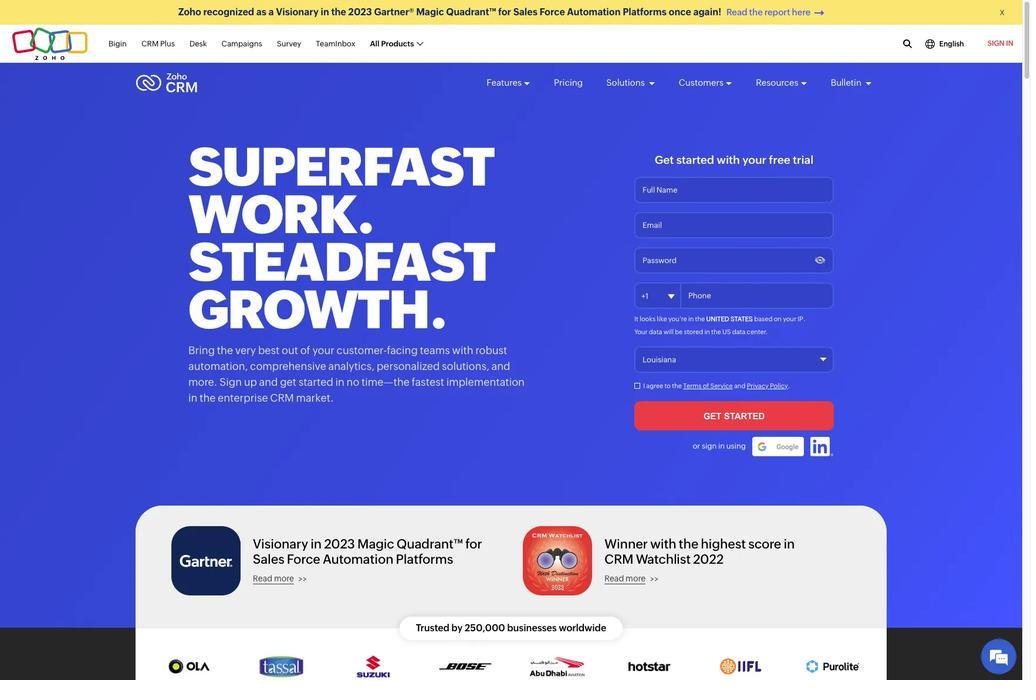 Task type: locate. For each thing, give the bounding box(es) containing it.
read more for winner with the highest score in
[[605, 574, 646, 583]]

i agree to the terms of service and privacy policy .
[[644, 382, 791, 389]]

and right up
[[259, 376, 278, 388]]

and
[[492, 360, 511, 372], [259, 376, 278, 388], [735, 382, 746, 389]]

the up your data will be stored in the us data center.
[[696, 315, 705, 322]]

your
[[743, 153, 767, 166], [783, 315, 797, 322], [313, 344, 335, 356]]

1 vertical spatial of
[[703, 382, 710, 389]]

1 horizontal spatial .
[[804, 315, 806, 322]]

1 vertical spatial for
[[466, 537, 482, 551]]

0 vertical spatial with
[[717, 153, 740, 166]]

get
[[280, 376, 297, 388]]

with up solutions,
[[452, 344, 474, 356]]

0 horizontal spatial read
[[253, 574, 273, 583]]

1 horizontal spatial read
[[605, 574, 624, 583]]

1 horizontal spatial magic
[[416, 6, 444, 18]]

1 vertical spatial platforms
[[396, 552, 453, 567]]

trusted by 250,000 businesses worldwide
[[416, 622, 607, 633]]

policy
[[770, 382, 789, 389]]

2 more from the left
[[626, 574, 646, 583]]

gartner®
[[374, 6, 414, 18]]

your up analytics,
[[313, 344, 335, 356]]

pricing
[[554, 78, 583, 87]]

1 vertical spatial your
[[783, 315, 797, 322]]

here
[[793, 7, 811, 17]]

x
[[1000, 8, 1005, 17]]

of right out
[[300, 344, 311, 356]]

the inside winner with the highest score in crm watchlist 2022
[[679, 537, 699, 551]]

Enter your email text field
[[635, 212, 834, 238]]

and left "privacy"
[[735, 382, 746, 389]]

. right on
[[804, 315, 806, 322]]

0 vertical spatial visionary
[[276, 6, 319, 18]]

work.
[[189, 184, 374, 245]]

started inside superfast work. steadfast growth. bring the very best out of your customer-facing teams with robust automation, comprehensive analytics, personalized solutions, and more. sign up and get started in no time—the fastest implementation in the enterprise crm market.
[[299, 376, 333, 388]]

more
[[274, 574, 294, 583], [626, 574, 646, 583]]

your inside superfast work. steadfast growth. bring the very best out of your customer-facing teams with robust automation, comprehensive analytics, personalized solutions, and more. sign up and get started in no time—the fastest implementation in the enterprise crm market.
[[313, 344, 335, 356]]

0 horizontal spatial force
[[287, 552, 321, 567]]

1 horizontal spatial your
[[743, 153, 767, 166]]

products
[[381, 39, 414, 48]]

with
[[717, 153, 740, 166], [452, 344, 474, 356], [651, 537, 677, 551]]

quadrant™
[[446, 6, 497, 18], [397, 537, 463, 551]]

zoho crm logo image
[[136, 70, 198, 96]]

survey
[[277, 39, 301, 48]]

the up teaminbox
[[331, 6, 346, 18]]

2 vertical spatial crm
[[605, 552, 634, 567]]

crm inside superfast work. steadfast growth. bring the very best out of your customer-facing teams with robust automation, comprehensive analytics, personalized solutions, and more. sign up and get started in no time—the fastest implementation in the enterprise crm market.
[[270, 392, 294, 404]]

campaigns
[[222, 39, 262, 48]]

sign
[[220, 376, 242, 388]]

2 vertical spatial your
[[313, 344, 335, 356]]

0 vertical spatial force
[[540, 6, 565, 18]]

1 horizontal spatial more
[[626, 574, 646, 583]]

1 vertical spatial magic
[[358, 537, 394, 551]]

bigin
[[109, 39, 127, 48]]

force inside visionary in 2023 magic quadrant™ for sales force automation platforms
[[287, 552, 321, 567]]

0 horizontal spatial platforms
[[396, 552, 453, 567]]

0 horizontal spatial crm
[[142, 39, 159, 48]]

1 vertical spatial force
[[287, 552, 321, 567]]

desk link
[[190, 33, 207, 55]]

0 vertical spatial of
[[300, 344, 311, 356]]

score
[[749, 537, 782, 551]]

.
[[804, 315, 806, 322], [789, 382, 791, 389]]

based
[[755, 315, 773, 322]]

0 horizontal spatial with
[[452, 344, 474, 356]]

1 vertical spatial sales
[[253, 552, 285, 567]]

0 horizontal spatial and
[[259, 376, 278, 388]]

features link
[[487, 67, 531, 99]]

magic inside visionary in 2023 magic quadrant™ for sales force automation platforms
[[358, 537, 394, 551]]

force
[[540, 6, 565, 18], [287, 552, 321, 567]]

campaigns link
[[222, 33, 262, 55]]

of
[[300, 344, 311, 356], [703, 382, 710, 389]]

2023 inside visionary in 2023 magic quadrant™ for sales force automation platforms
[[324, 537, 355, 551]]

all
[[370, 39, 380, 48]]

2 data from the left
[[733, 328, 746, 335]]

or sign in using
[[693, 442, 746, 450]]

crm
[[142, 39, 159, 48], [270, 392, 294, 404], [605, 552, 634, 567]]

0 horizontal spatial automation
[[323, 552, 394, 567]]

platforms
[[623, 6, 667, 18], [396, 552, 453, 567]]

watchlist
[[636, 552, 691, 567]]

Enter your phone number text field
[[635, 282, 834, 309]]

0 vertical spatial sales
[[514, 6, 538, 18]]

0 horizontal spatial data
[[649, 328, 663, 335]]

using
[[727, 442, 746, 450]]

with up enter your name text field
[[717, 153, 740, 166]]

1 vertical spatial crm
[[270, 392, 294, 404]]

agree
[[647, 382, 664, 389]]

2023
[[348, 6, 372, 18], [324, 537, 355, 551]]

1 vertical spatial 2023
[[324, 537, 355, 551]]

2 horizontal spatial crm
[[605, 552, 634, 567]]

0 vertical spatial crm
[[142, 39, 159, 48]]

1 horizontal spatial data
[[733, 328, 746, 335]]

bring
[[189, 344, 215, 356]]

more.
[[189, 376, 218, 388]]

automation,
[[189, 360, 248, 372]]

1 vertical spatial quadrant™
[[397, 537, 463, 551]]

states
[[731, 315, 753, 322]]

0 horizontal spatial read more
[[253, 574, 294, 583]]

solutions link
[[607, 67, 656, 99]]

0 vertical spatial your
[[743, 153, 767, 166]]

0 horizontal spatial .
[[789, 382, 791, 389]]

1 horizontal spatial automation
[[567, 6, 621, 18]]

once
[[669, 6, 692, 18]]

zoho recognized as a visionary in the 2023 gartner® magic quadrant™ for sales force automation platforms once again! read the report here
[[178, 6, 811, 18]]

bulletin link
[[831, 67, 873, 99]]

0 vertical spatial for
[[499, 6, 512, 18]]

data left will
[[649, 328, 663, 335]]

in inside visionary in 2023 magic quadrant™ for sales force automation platforms
[[311, 537, 322, 551]]

1 horizontal spatial read more
[[605, 574, 646, 583]]

enterprise
[[218, 392, 268, 404]]

0 horizontal spatial started
[[299, 376, 333, 388]]

best
[[258, 344, 280, 356]]

1 read more from the left
[[253, 574, 294, 583]]

be
[[675, 328, 683, 335]]

1 more from the left
[[274, 574, 294, 583]]

1 vertical spatial visionary
[[253, 537, 308, 551]]

0 horizontal spatial your
[[313, 344, 335, 356]]

1 horizontal spatial with
[[651, 537, 677, 551]]

and down 'robust'
[[492, 360, 511, 372]]

250,000
[[465, 622, 505, 633]]

the up automation,
[[217, 344, 233, 356]]

1 horizontal spatial of
[[703, 382, 710, 389]]

crm down 'winner'
[[605, 552, 634, 567]]

read more for visionary in 2023 magic quadrant™ for sales force automation platforms
[[253, 574, 294, 583]]

0 horizontal spatial magic
[[358, 537, 394, 551]]

ip
[[798, 315, 804, 322]]

started up market.
[[299, 376, 333, 388]]

very
[[235, 344, 256, 356]]

of right terms
[[703, 382, 710, 389]]

2 vertical spatial with
[[651, 537, 677, 551]]

sign in link
[[979, 32, 1023, 55]]

2022
[[694, 552, 724, 567]]

2 horizontal spatial read
[[727, 7, 748, 17]]

in inside winner with the highest score in crm watchlist 2022
[[784, 537, 795, 551]]

0 horizontal spatial of
[[300, 344, 311, 356]]

your
[[635, 328, 648, 335]]

trusted
[[416, 622, 450, 633]]

0 horizontal spatial sales
[[253, 552, 285, 567]]

the left report
[[750, 7, 763, 17]]

1 vertical spatial started
[[299, 376, 333, 388]]

like
[[657, 315, 668, 322]]

started right get
[[677, 153, 715, 166]]

crm left plus
[[142, 39, 159, 48]]

quadrant™ inside visionary in 2023 magic quadrant™ for sales force automation platforms
[[397, 537, 463, 551]]

sign in
[[988, 39, 1014, 48]]

None submit
[[635, 401, 834, 430]]

0 horizontal spatial for
[[466, 537, 482, 551]]

privacy
[[747, 382, 769, 389]]

will
[[664, 328, 674, 335]]

1 vertical spatial with
[[452, 344, 474, 356]]

1 horizontal spatial started
[[677, 153, 715, 166]]

crm down get
[[270, 392, 294, 404]]

terms
[[684, 382, 702, 389]]

1 horizontal spatial force
[[540, 6, 565, 18]]

superfast work. steadfast growth. bring the very best out of your customer-facing teams with robust automation, comprehensive analytics, personalized solutions, and more. sign up and get started in no time—the fastest implementation in the enterprise crm market.
[[189, 137, 525, 404]]

united
[[707, 315, 730, 322]]

solutions,
[[442, 360, 490, 372]]

0 vertical spatial quadrant™
[[446, 6, 497, 18]]

. right "privacy"
[[789, 382, 791, 389]]

1 vertical spatial .
[[789, 382, 791, 389]]

teaminbox link
[[316, 33, 356, 55]]

1 horizontal spatial crm
[[270, 392, 294, 404]]

0 horizontal spatial more
[[274, 574, 294, 583]]

0 vertical spatial .
[[804, 315, 806, 322]]

more for visionary in 2023 magic quadrant™ for sales force automation platforms
[[274, 574, 294, 583]]

0 vertical spatial started
[[677, 153, 715, 166]]

2 horizontal spatial your
[[783, 315, 797, 322]]

highest
[[701, 537, 746, 551]]

0 vertical spatial magic
[[416, 6, 444, 18]]

i
[[644, 382, 645, 389]]

the up 2022
[[679, 537, 699, 551]]

your left "free"
[[743, 153, 767, 166]]

crm inside winner with the highest score in crm watchlist 2022
[[605, 552, 634, 567]]

your left ip
[[783, 315, 797, 322]]

1 vertical spatial automation
[[323, 552, 394, 567]]

get
[[655, 153, 674, 166]]

center.
[[747, 328, 768, 335]]

2 read more from the left
[[605, 574, 646, 583]]

all products link
[[370, 33, 423, 55]]

with up watchlist
[[651, 537, 677, 551]]

1 horizontal spatial platforms
[[623, 6, 667, 18]]

Enter your name text field
[[635, 177, 834, 203]]

by
[[452, 622, 463, 633]]

businesses
[[507, 622, 557, 633]]

data right us
[[733, 328, 746, 335]]



Task type: describe. For each thing, give the bounding box(es) containing it.
plus
[[160, 39, 175, 48]]

privacy policy link
[[747, 382, 789, 389]]

terms of service link
[[684, 382, 733, 389]]

as
[[256, 6, 267, 18]]

automation inside visionary in 2023 magic quadrant™ for sales force automation platforms
[[323, 552, 394, 567]]

personalized
[[377, 360, 440, 372]]

get started with your free trial
[[655, 153, 814, 166]]

trial
[[793, 153, 814, 166]]

with inside winner with the highest score in crm watchlist 2022
[[651, 537, 677, 551]]

all products
[[370, 39, 414, 48]]

solutions
[[607, 78, 647, 87]]

english
[[940, 40, 965, 48]]

platforms inside visionary in 2023 magic quadrant™ for sales force automation platforms
[[396, 552, 453, 567]]

sales inside visionary in 2023 magic quadrant™ for sales force automation platforms
[[253, 552, 285, 567]]

stored
[[684, 328, 704, 335]]

the right to
[[673, 382, 682, 389]]

for inside visionary in 2023 magic quadrant™ for sales force automation platforms
[[466, 537, 482, 551]]

read the report here link
[[724, 7, 827, 18]]

superfast
[[189, 137, 494, 197]]

read for winner with the highest score in
[[605, 574, 624, 583]]

more for winner with the highest score in
[[626, 574, 646, 583]]

sign
[[702, 442, 717, 450]]

your for like
[[783, 315, 797, 322]]

or
[[693, 442, 701, 450]]

1 data from the left
[[649, 328, 663, 335]]

0 vertical spatial automation
[[567, 6, 621, 18]]

it looks like you're in the united states based on your ip .
[[635, 315, 806, 322]]

you're
[[669, 315, 687, 322]]

0 vertical spatial platforms
[[623, 6, 667, 18]]

report
[[765, 7, 791, 17]]

robust
[[476, 344, 508, 356]]

again!
[[694, 6, 722, 18]]

time—the
[[362, 376, 410, 388]]

survey link
[[277, 33, 301, 55]]

service
[[711, 382, 733, 389]]

on
[[774, 315, 782, 322]]

winner
[[605, 537, 648, 551]]

read for visionary in 2023 magic quadrant™ for sales force automation platforms
[[253, 574, 273, 583]]

winner with the highest score in crm watchlist 2022
[[605, 537, 795, 567]]

facing
[[387, 344, 418, 356]]

+1
[[642, 292, 649, 300]]

read inside zoho recognized as a visionary in the 2023 gartner® magic quadrant™ for sales force automation platforms once again! read the report here
[[727, 7, 748, 17]]

bigin link
[[109, 33, 127, 55]]

of inside superfast work. steadfast growth. bring the very best out of your customer-facing teams with robust automation, comprehensive analytics, personalized solutions, and more. sign up and get started in no time—the fastest implementation in the enterprise crm market.
[[300, 344, 311, 356]]

visionary inside visionary in 2023 magic quadrant™ for sales force automation platforms
[[253, 537, 308, 551]]

comprehensive
[[250, 360, 326, 372]]

the left us
[[712, 328, 722, 335]]

steadfast
[[189, 232, 495, 292]]

it
[[635, 315, 639, 322]]

teaminbox
[[316, 39, 356, 48]]

1 horizontal spatial and
[[492, 360, 511, 372]]

implementation
[[447, 376, 525, 388]]

desk
[[190, 39, 207, 48]]

a
[[269, 6, 274, 18]]

looks
[[640, 315, 656, 322]]

features
[[487, 78, 522, 87]]

2 horizontal spatial with
[[717, 153, 740, 166]]

customer-
[[337, 344, 387, 356]]

2 horizontal spatial and
[[735, 382, 746, 389]]

the inside zoho recognized as a visionary in the 2023 gartner® magic quadrant™ for sales force automation platforms once again! read the report here
[[750, 7, 763, 17]]

0 vertical spatial 2023
[[348, 6, 372, 18]]

market.
[[296, 392, 334, 404]]

Enter password for your account password field
[[635, 247, 834, 273]]

zoho
[[178, 6, 201, 18]]

out
[[282, 344, 298, 356]]

crm plus link
[[142, 33, 175, 55]]

1 horizontal spatial sales
[[514, 6, 538, 18]]

the down more.
[[200, 392, 216, 404]]

sign
[[988, 39, 1005, 48]]

in
[[1007, 39, 1014, 48]]

your data will be stored in the us data center.
[[635, 328, 768, 335]]

1 horizontal spatial for
[[499, 6, 512, 18]]

to
[[665, 382, 671, 389]]

no
[[347, 376, 360, 388]]

resources link
[[756, 67, 808, 99]]

analytics,
[[329, 360, 375, 372]]

us
[[723, 328, 731, 335]]

customers
[[679, 78, 724, 87]]

recognized
[[203, 6, 254, 18]]

your for steadfast
[[313, 344, 335, 356]]

visionary in 2023 magic quadrant™ for sales force automation platforms
[[253, 537, 482, 567]]

up
[[244, 376, 257, 388]]

with inside superfast work. steadfast growth. bring the very best out of your customer-facing teams with robust automation, comprehensive analytics, personalized solutions, and more. sign up and get started in no time—the fastest implementation in the enterprise crm market.
[[452, 344, 474, 356]]

crm plus
[[142, 39, 175, 48]]

worldwide
[[559, 622, 607, 633]]

fastest
[[412, 376, 445, 388]]



Task type: vqa. For each thing, say whether or not it's contained in the screenshot.
IP
yes



